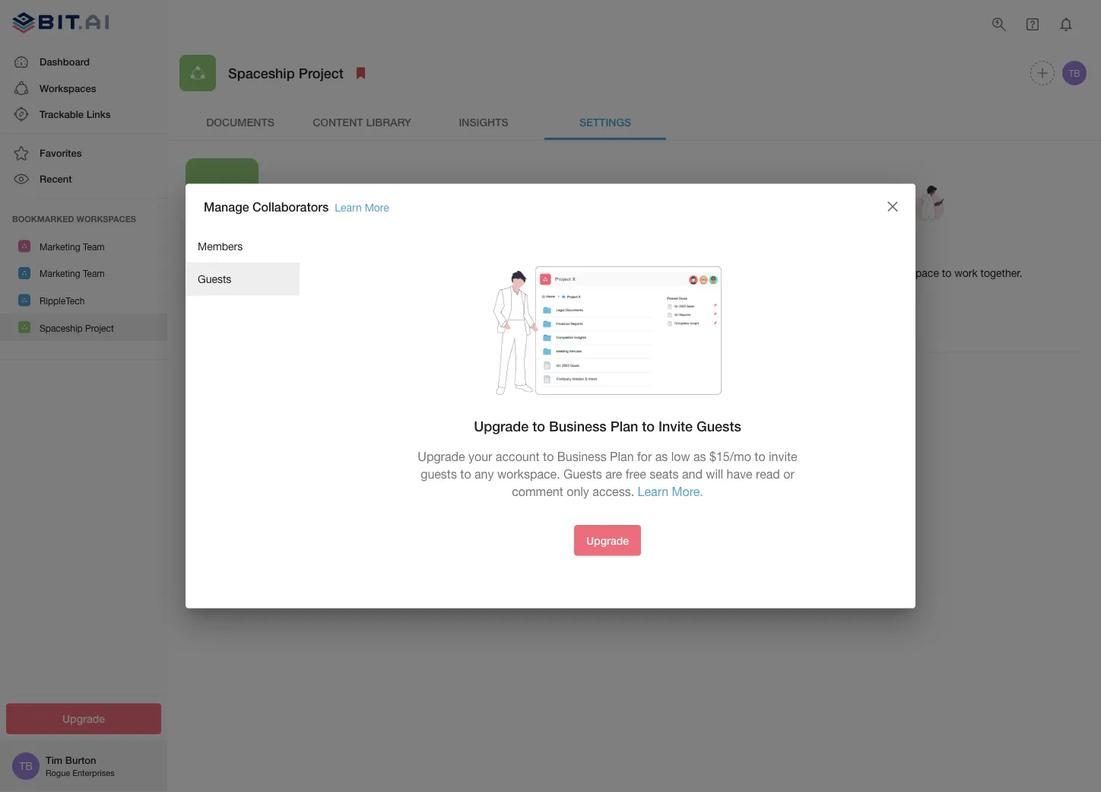 Task type: locate. For each thing, give the bounding box(es) containing it.
upgrade up guests
[[418, 449, 465, 463]]

will
[[706, 467, 724, 481]]

0 vertical spatial learn
[[335, 201, 362, 213]]

plan up are
[[610, 449, 634, 463]]

spaceship inside button
[[40, 322, 83, 333]]

add or remove collaborators to this workspace to work together.
[[716, 267, 1023, 279]]

to left any
[[461, 467, 471, 481]]

Workspace Description text field
[[186, 341, 628, 365]]

1 vertical spatial project
[[85, 322, 114, 333]]

marketing team button up "rippletech"
[[0, 260, 167, 287]]

tim burton rogue enterprises
[[46, 754, 115, 778]]

learn down the seats at the bottom right of the page
[[638, 484, 669, 498]]

0 vertical spatial or
[[739, 267, 749, 279]]

spaceship project
[[228, 65, 344, 81], [40, 322, 114, 333]]

your
[[469, 449, 493, 463]]

documents
[[206, 115, 275, 128]]

burton
[[65, 754, 96, 766]]

to left this
[[855, 267, 865, 279]]

0 vertical spatial business
[[549, 417, 607, 434]]

1 vertical spatial marketing
[[40, 268, 80, 279]]

guests
[[421, 467, 457, 481]]

content library
[[313, 115, 411, 128]]

1 horizontal spatial upgrade button
[[574, 525, 641, 556]]

settings link
[[545, 103, 667, 140]]

upgrade button down access.
[[574, 525, 641, 556]]

2 plan from the top
[[610, 449, 634, 463]]

1 vertical spatial learn
[[638, 484, 669, 498]]

collaborators
[[790, 267, 852, 279]]

insights
[[459, 115, 509, 128]]

guests button
[[186, 263, 300, 296]]

0 vertical spatial project
[[299, 65, 344, 81]]

1 vertical spatial or
[[784, 467, 795, 481]]

marketing team down 'bookmarked workspaces'
[[40, 241, 105, 252]]

0 vertical spatial guests
[[198, 273, 232, 285]]

danger zone
[[716, 382, 789, 396]]

as right the low
[[694, 449, 707, 463]]

team for 1st marketing team button from the top of the page
[[83, 241, 105, 252]]

bookmarked workspaces
[[12, 214, 136, 224]]

upgrade inside upgrade your account to business plan for as low as $15/mo to invite guests to any workspace. guests are free seats and will have read or comment only access.
[[418, 449, 465, 463]]

spaceship project up documents link
[[228, 65, 344, 81]]

spaceship up documents link
[[228, 65, 295, 81]]

marketing team up "rippletech"
[[40, 268, 105, 279]]

0 horizontal spatial spaceship
[[40, 322, 83, 333]]

guests
[[198, 273, 232, 285], [697, 417, 742, 434], [564, 467, 602, 481]]

marketing for 2nd marketing team button from the top
[[40, 268, 80, 279]]

tim
[[46, 754, 63, 766]]

guests up delete
[[697, 417, 742, 434]]

learn inside manage collaborators learn more
[[335, 201, 362, 213]]

1 vertical spatial spaceship
[[40, 322, 83, 333]]

marketing
[[40, 241, 80, 252], [40, 268, 80, 279]]

project down rippletech button at the top of the page
[[85, 322, 114, 333]]

any
[[475, 467, 494, 481]]

2 marketing from the top
[[40, 268, 80, 279]]

to up read
[[755, 449, 766, 463]]

recent
[[40, 173, 72, 185]]

business up only
[[558, 449, 607, 463]]

are
[[606, 467, 623, 481]]

marketing team
[[40, 241, 105, 252], [40, 268, 105, 279]]

manage collaborators learn more
[[204, 199, 389, 214]]

0 vertical spatial spaceship
[[228, 65, 295, 81]]

1 vertical spatial marketing team
[[40, 268, 105, 279]]

2 team from the top
[[83, 268, 105, 279]]

workspace.
[[498, 467, 560, 481]]

1 horizontal spatial as
[[694, 449, 707, 463]]

or
[[739, 267, 749, 279], [784, 467, 795, 481]]

links
[[86, 108, 111, 120]]

upgrade
[[474, 417, 529, 434], [418, 449, 465, 463], [587, 534, 629, 546], [62, 713, 105, 725]]

enterprises
[[72, 768, 115, 778]]

1 horizontal spatial spaceship
[[228, 65, 295, 81]]

0 vertical spatial upgrade button
[[574, 525, 641, 556]]

spaceship
[[228, 65, 295, 81], [40, 322, 83, 333]]

0 vertical spatial tb
[[1069, 68, 1081, 78]]

spaceship down "rippletech"
[[40, 322, 83, 333]]

marketing team button down 'bookmarked workspaces'
[[0, 232, 167, 260]]

more
[[365, 201, 389, 213]]

1 vertical spatial spaceship project
[[40, 322, 114, 333]]

more.
[[672, 484, 704, 498]]

marketing team button
[[0, 232, 167, 260], [0, 260, 167, 287]]

0 horizontal spatial spaceship project
[[40, 322, 114, 333]]

business up upgrade your account to business plan for as low as $15/mo to invite guests to any workspace. guests are free seats and will have read or comment only access.
[[549, 417, 607, 434]]

1 horizontal spatial tb
[[1069, 68, 1081, 78]]

1 marketing from the top
[[40, 241, 80, 252]]

tb inside tb 'button'
[[1069, 68, 1081, 78]]

favorites button
[[0, 140, 167, 166]]

0 vertical spatial spaceship project
[[228, 65, 344, 81]]

to up account
[[533, 417, 546, 434]]

guests up only
[[564, 467, 602, 481]]

0 horizontal spatial guests
[[198, 273, 232, 285]]

danger
[[716, 382, 757, 396]]

1 horizontal spatial or
[[784, 467, 795, 481]]

spaceship project down rippletech button at the top of the page
[[40, 322, 114, 333]]

learn left the more
[[335, 201, 362, 213]]

1 vertical spatial plan
[[610, 449, 634, 463]]

guests down members
[[198, 273, 232, 285]]

learn
[[335, 201, 362, 213], [638, 484, 669, 498]]

zone
[[761, 382, 789, 396]]

project inside button
[[85, 322, 114, 333]]

delete button
[[716, 429, 774, 461]]

marketing down 'bookmarked workspaces'
[[40, 241, 80, 252]]

workspaces button
[[0, 75, 167, 101]]

members
[[198, 240, 243, 252]]

upgrade button
[[574, 525, 641, 556], [6, 703, 161, 734]]

have
[[727, 467, 753, 481]]

1 marketing team from the top
[[40, 241, 105, 252]]

2 vertical spatial guests
[[564, 467, 602, 481]]

upgrade down access.
[[587, 534, 629, 546]]

upgrade button up burton
[[6, 703, 161, 734]]

tab list
[[180, 103, 1090, 140]]

to
[[855, 267, 865, 279], [943, 267, 952, 279], [533, 417, 546, 434], [642, 417, 655, 434], [543, 449, 554, 463], [755, 449, 766, 463], [461, 467, 471, 481]]

trackable links
[[40, 108, 111, 120]]

1 horizontal spatial spaceship project
[[228, 65, 344, 81]]

1 as from the left
[[656, 449, 668, 463]]

0 horizontal spatial project
[[85, 322, 114, 333]]

plan
[[611, 417, 639, 434], [610, 449, 634, 463]]

business
[[549, 417, 607, 434], [558, 449, 607, 463]]

0 vertical spatial marketing
[[40, 241, 80, 252]]

team
[[83, 241, 105, 252], [83, 268, 105, 279]]

0 vertical spatial plan
[[611, 417, 639, 434]]

or down invite
[[784, 467, 795, 481]]

as right the 'for' on the right bottom of page
[[656, 449, 668, 463]]

team down workspaces
[[83, 241, 105, 252]]

read
[[756, 467, 781, 481]]

recent button
[[0, 166, 167, 192]]

0 vertical spatial team
[[83, 241, 105, 252]]

2 horizontal spatial guests
[[697, 417, 742, 434]]

plan up the 'for' on the right bottom of page
[[611, 417, 639, 434]]

dashboard
[[40, 56, 90, 68]]

1 horizontal spatial learn
[[638, 484, 669, 498]]

project
[[299, 65, 344, 81], [85, 322, 114, 333]]

rippletech
[[40, 295, 85, 306]]

tb
[[1069, 68, 1081, 78], [19, 760, 33, 772]]

delete
[[729, 439, 761, 451]]

2 as from the left
[[694, 449, 707, 463]]

rippletech button
[[0, 287, 167, 314]]

0 vertical spatial marketing team
[[40, 241, 105, 252]]

access.
[[593, 484, 635, 498]]

as
[[656, 449, 668, 463], [694, 449, 707, 463]]

1 plan from the top
[[611, 417, 639, 434]]

1 horizontal spatial guests
[[564, 467, 602, 481]]

workspaces
[[76, 214, 136, 224]]

0 horizontal spatial as
[[656, 449, 668, 463]]

together.
[[981, 267, 1023, 279]]

0 horizontal spatial learn
[[335, 201, 362, 213]]

or inside upgrade your account to business plan for as low as $15/mo to invite guests to any workspace. guests are free seats and will have read or comment only access.
[[784, 467, 795, 481]]

$15/mo
[[710, 449, 752, 463]]

1 team from the top
[[83, 241, 105, 252]]

project left remove bookmark image
[[299, 65, 344, 81]]

dashboard button
[[0, 49, 167, 75]]

1 vertical spatial team
[[83, 268, 105, 279]]

marketing up "rippletech"
[[40, 268, 80, 279]]

or right add
[[739, 267, 749, 279]]

team up rippletech button at the top of the page
[[83, 268, 105, 279]]

plan inside upgrade your account to business plan for as low as $15/mo to invite guests to any workspace. guests are free seats and will have read or comment only access.
[[610, 449, 634, 463]]

Workspace Name text field
[[186, 280, 628, 304]]

1 vertical spatial upgrade button
[[6, 703, 161, 734]]

work
[[955, 267, 978, 279]]

account
[[496, 449, 540, 463]]

0 horizontal spatial tb
[[19, 760, 33, 772]]

1 vertical spatial business
[[558, 449, 607, 463]]

to left invite
[[642, 417, 655, 434]]



Task type: vqa. For each thing, say whether or not it's contained in the screenshot.
the topmost TB
yes



Task type: describe. For each thing, give the bounding box(es) containing it.
remove
[[752, 267, 787, 279]]

learn more.
[[638, 484, 704, 498]]

content library link
[[301, 103, 423, 140]]

settings
[[580, 115, 632, 128]]

2 marketing team from the top
[[40, 268, 105, 279]]

learn more link
[[335, 201, 389, 213]]

team for 2nd marketing team button from the top
[[83, 268, 105, 279]]

tab list containing documents
[[180, 103, 1090, 140]]

1 horizontal spatial project
[[299, 65, 344, 81]]

marketing for 1st marketing team button from the top of the page
[[40, 241, 80, 252]]

invite
[[659, 417, 693, 434]]

1 vertical spatial tb
[[19, 760, 33, 772]]

seats
[[650, 467, 679, 481]]

favorites
[[40, 147, 82, 159]]

business inside upgrade your account to business plan for as low as $15/mo to invite guests to any workspace. guests are free seats and will have read or comment only access.
[[558, 449, 607, 463]]

workspace
[[888, 267, 940, 279]]

only
[[567, 484, 590, 498]]

remove bookmark image
[[352, 64, 370, 82]]

trackable links button
[[0, 101, 167, 127]]

insights link
[[423, 103, 545, 140]]

documents link
[[180, 103, 301, 140]]

upgrade to business plan to invite guests dialog
[[186, 184, 916, 608]]

learn more. link
[[638, 484, 704, 498]]

upgrade up burton
[[62, 713, 105, 725]]

0 horizontal spatial or
[[739, 267, 749, 279]]

bookmarked
[[12, 214, 74, 224]]

rogue
[[46, 768, 70, 778]]

for
[[638, 449, 652, 463]]

guests inside upgrade your account to business plan for as low as $15/mo to invite guests to any workspace. guests are free seats and will have read or comment only access.
[[564, 467, 602, 481]]

0 horizontal spatial upgrade button
[[6, 703, 161, 734]]

upgrade up account
[[474, 417, 529, 434]]

spaceship project button
[[0, 314, 167, 341]]

free
[[626, 467, 647, 481]]

and
[[682, 467, 703, 481]]

members button
[[186, 229, 300, 263]]

upgrade your account to business plan for as low as $15/mo to invite guests to any workspace. guests are free seats and will have read or comment only access.
[[418, 449, 798, 498]]

1 marketing team button from the top
[[0, 232, 167, 260]]

manage
[[204, 199, 249, 214]]

to up workspace.
[[543, 449, 554, 463]]

guests inside guests button
[[198, 273, 232, 285]]

to left work
[[943, 267, 952, 279]]

upgrade button inside dialog
[[574, 525, 641, 556]]

upgrade to business plan to invite guests
[[474, 417, 742, 434]]

comment
[[512, 484, 564, 498]]

tb button
[[1061, 59, 1090, 87]]

collaborators
[[253, 199, 329, 214]]

trackable
[[40, 108, 84, 120]]

low
[[672, 449, 691, 463]]

content
[[313, 115, 363, 128]]

invite
[[769, 449, 798, 463]]

1 vertical spatial guests
[[697, 417, 742, 434]]

this
[[868, 267, 885, 279]]

add
[[716, 267, 736, 279]]

workspaces
[[40, 82, 96, 94]]

library
[[366, 115, 411, 128]]

2 marketing team button from the top
[[0, 260, 167, 287]]

spaceship project inside button
[[40, 322, 114, 333]]



